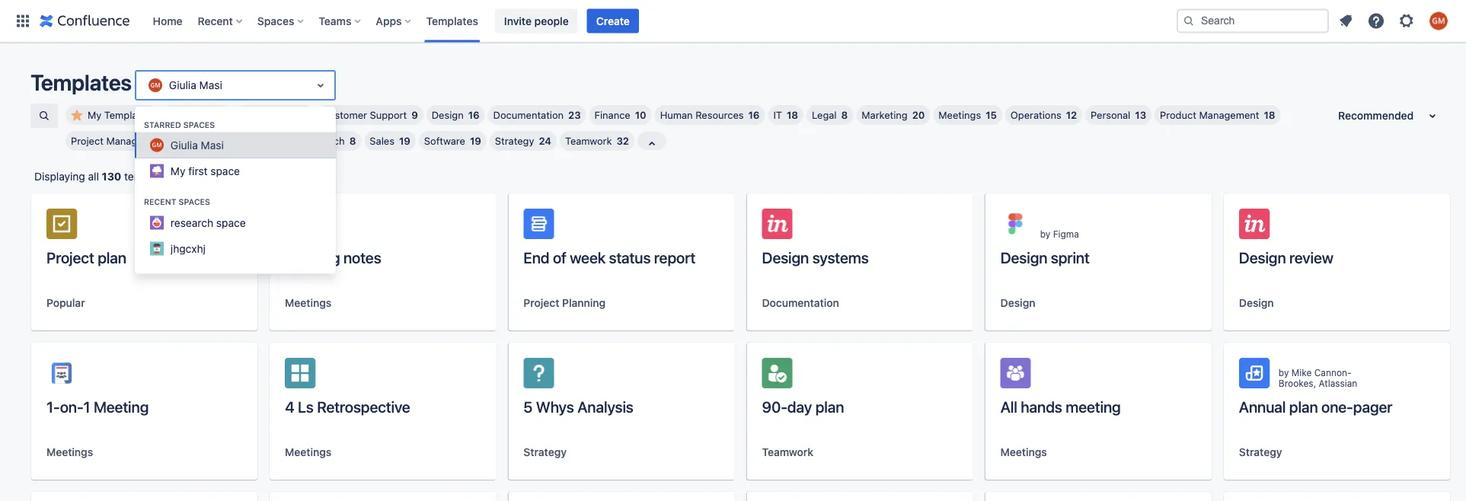 Task type: locate. For each thing, give the bounding box(es) containing it.
1-
[[46, 398, 60, 415]]

recent inside recent dropdown button
[[198, 14, 233, 27]]

0 horizontal spatial design button
[[1001, 296, 1036, 311]]

design down design sprint
[[1001, 297, 1036, 309]]

apps
[[376, 14, 402, 27]]

operations 12
[[1011, 109, 1077, 121]]

project for project planning
[[524, 297, 559, 309]]

design button down design review
[[1239, 296, 1274, 311]]

2 horizontal spatial plan
[[1289, 398, 1318, 415]]

meeting left notes
[[285, 248, 340, 266]]

15 up research
[[297, 109, 308, 121]]

management
[[1199, 109, 1259, 121], [106, 135, 166, 147]]

meetings down the all
[[1001, 446, 1047, 459]]

strategy button
[[524, 445, 567, 460], [1239, 445, 1282, 460]]

confluence image
[[40, 12, 130, 30], [40, 12, 130, 30]]

masi
[[199, 79, 222, 91], [201, 139, 224, 151]]

19 right sales
[[399, 135, 410, 147]]

templates up project management 10
[[104, 109, 152, 121]]

documentation down 'design systems'
[[762, 297, 839, 309]]

1 horizontal spatial by
[[1279, 367, 1289, 378]]

report
[[654, 248, 696, 266]]

90-
[[762, 398, 787, 415]]

my inside button
[[88, 109, 102, 121]]

meeting right 1
[[94, 398, 149, 415]]

1 horizontal spatial 16
[[748, 109, 760, 121]]

research space
[[171, 216, 246, 229]]

featured
[[184, 109, 225, 121]]

0 horizontal spatial meeting
[[94, 398, 149, 415]]

1 vertical spatial 8
[[349, 135, 356, 147]]

0 horizontal spatial 8
[[349, 135, 356, 147]]

strategy button down the whys
[[524, 445, 567, 460]]

0 vertical spatial documentation
[[493, 109, 564, 121]]

project down 'my templates' button
[[71, 135, 104, 147]]

masi up featured at the left of the page
[[199, 79, 222, 91]]

1 vertical spatial masi
[[201, 139, 224, 151]]

design button for design review
[[1239, 296, 1274, 311]]

your profile and preferences image
[[1430, 12, 1448, 30]]

mike
[[1292, 367, 1312, 378]]

8 down customer
[[349, 135, 356, 147]]

teamwork down '23'
[[565, 135, 612, 147]]

10 down starred spaces at the left top of page
[[171, 135, 182, 147]]

1 vertical spatial management
[[106, 135, 166, 147]]

meetings button for all
[[1001, 445, 1047, 460]]

templates right apps popup button
[[426, 14, 478, 27]]

1 18 from the left
[[787, 109, 798, 121]]

16 left it
[[748, 109, 760, 121]]

strategy button for 5
[[524, 445, 567, 460]]

design up 'software'
[[432, 109, 464, 121]]

teamwork down the day
[[762, 446, 814, 459]]

spaces
[[257, 14, 294, 27]]

design button down design sprint
[[1001, 296, 1036, 311]]

templates up 'my templates' button
[[30, 69, 132, 95]]

meetings down on-
[[46, 446, 93, 459]]

1 19 from the left
[[399, 135, 410, 147]]

0 horizontal spatial 19
[[399, 135, 410, 147]]

0 horizontal spatial plan
[[98, 248, 126, 266]]

create link
[[587, 9, 639, 33]]

project down end
[[524, 297, 559, 309]]

popular down project plan
[[46, 297, 85, 309]]

help icon image
[[1367, 12, 1385, 30]]

5
[[524, 398, 533, 415]]

0 horizontal spatial my
[[88, 109, 102, 121]]

meetings button for 1-
[[46, 445, 93, 460]]

giulia up featured button
[[169, 79, 196, 91]]

recent right home
[[198, 14, 233, 27]]

management down my templates
[[106, 135, 166, 147]]

project planning
[[524, 297, 606, 309]]

product
[[1160, 109, 1197, 121]]

1 horizontal spatial recent
[[198, 14, 233, 27]]

1 vertical spatial documentation
[[762, 297, 839, 309]]

planning
[[231, 135, 271, 147], [562, 297, 606, 309]]

1 24 from the left
[[276, 135, 288, 147]]

meetings
[[939, 109, 981, 121], [285, 297, 332, 309], [46, 446, 93, 459], [285, 446, 332, 459], [1001, 446, 1047, 459]]

2 vertical spatial templates
[[104, 109, 152, 121]]

2 strategy button from the left
[[1239, 445, 1282, 460]]

support
[[370, 109, 407, 121]]

16 up the software 19
[[468, 109, 480, 121]]

planning down the week
[[562, 297, 606, 309]]

it 18
[[773, 109, 798, 121]]

1 horizontal spatial meeting
[[285, 248, 340, 266]]

project up popular button in the left bottom of the page
[[46, 248, 94, 266]]

1 vertical spatial by
[[1279, 367, 1289, 378]]

giulia masi up featured button
[[169, 79, 222, 91]]

0 vertical spatial planning
[[231, 135, 271, 147]]

design down by figma
[[1001, 248, 1048, 266]]

19 for software 19
[[470, 135, 481, 147]]

giulia masi
[[169, 79, 222, 91], [171, 139, 224, 151]]

meetings for meeting notes
[[285, 297, 332, 309]]

1 vertical spatial spaces
[[179, 197, 210, 207]]

planning inside project planning "button"
[[562, 297, 606, 309]]

design review
[[1239, 248, 1334, 266]]

all hands meeting
[[1001, 398, 1121, 415]]

by inside by mike cannon- brookes, atlassian
[[1279, 367, 1289, 378]]

13
[[1135, 109, 1146, 121]]

recent down 'templates.'
[[144, 197, 176, 207]]

planning up my first space
[[231, 135, 271, 147]]

settings icon image
[[1398, 12, 1416, 30]]

banner
[[0, 0, 1466, 43]]

0 horizontal spatial 24
[[276, 135, 288, 147]]

teamwork
[[565, 135, 612, 147], [762, 446, 814, 459]]

0 vertical spatial 8
[[841, 109, 848, 121]]

15 left operations
[[986, 109, 997, 121]]

documentation 23
[[493, 109, 581, 121]]

by for design
[[1040, 229, 1051, 239]]

strategy button down annual at the right of page
[[1239, 445, 1282, 460]]

space right research
[[216, 216, 246, 229]]

invite people
[[504, 14, 569, 27]]

meetings button down meeting notes
[[285, 296, 332, 311]]

1 horizontal spatial teamwork
[[762, 446, 814, 459]]

1 horizontal spatial popular
[[257, 109, 293, 121]]

5 whys analysis
[[524, 398, 634, 415]]

meetings button down on-
[[46, 445, 93, 460]]

1 vertical spatial planning
[[562, 297, 606, 309]]

1 horizontal spatial 24
[[539, 135, 551, 147]]

giulia
[[169, 79, 196, 91], [171, 139, 198, 151]]

2 19 from the left
[[470, 135, 481, 147]]

0 vertical spatial spaces
[[183, 120, 215, 129]]

0 horizontal spatial recent
[[144, 197, 176, 207]]

banner containing home
[[0, 0, 1466, 43]]

1 vertical spatial teamwork
[[762, 446, 814, 459]]

giulia masi up first
[[171, 139, 224, 151]]

1 horizontal spatial documentation
[[762, 297, 839, 309]]

my left first
[[171, 165, 185, 177]]

0 vertical spatial meeting
[[285, 248, 340, 266]]

2 16 from the left
[[748, 109, 760, 121]]

24 down documentation 23
[[539, 135, 551, 147]]

global element
[[9, 0, 1174, 42]]

spaces for giulia
[[183, 120, 215, 129]]

software
[[424, 135, 465, 147]]

spaces for research
[[179, 197, 210, 207]]

meeting
[[285, 248, 340, 266], [94, 398, 149, 415]]

0 vertical spatial popular
[[257, 109, 293, 121]]

giulia down starred spaces at the left top of page
[[171, 139, 198, 151]]

research
[[171, 216, 213, 229]]

meetings button down the all
[[1001, 445, 1047, 460]]

0 horizontal spatial planning
[[231, 135, 271, 147]]

1 vertical spatial giulia masi
[[171, 139, 224, 151]]

19 right 'software'
[[470, 135, 481, 147]]

invite people button
[[495, 9, 578, 33]]

design left review
[[1239, 248, 1286, 266]]

0 vertical spatial teamwork
[[565, 135, 612, 147]]

first
[[188, 165, 208, 177]]

1 vertical spatial popular
[[46, 297, 85, 309]]

1 horizontal spatial 15
[[986, 109, 997, 121]]

management right product
[[1199, 109, 1259, 121]]

project for project planning 24
[[196, 135, 229, 147]]

0 horizontal spatial by
[[1040, 229, 1051, 239]]

1 vertical spatial templates
[[30, 69, 132, 95]]

masi up my first space
[[201, 139, 224, 151]]

1 vertical spatial 10
[[171, 135, 182, 147]]

1 horizontal spatial management
[[1199, 109, 1259, 121]]

design up documentation button at bottom right
[[762, 248, 809, 266]]

sales
[[370, 135, 395, 147]]

by for annual
[[1279, 367, 1289, 378]]

retrospective
[[317, 398, 410, 415]]

hands
[[1021, 398, 1062, 415]]

spaces up research
[[179, 197, 210, 207]]

0 vertical spatial by
[[1040, 229, 1051, 239]]

review
[[1289, 248, 1334, 266]]

0 vertical spatial templates
[[426, 14, 478, 27]]

documentation up strategy 24
[[493, 109, 564, 121]]

design systems
[[762, 248, 869, 266]]

whys
[[536, 398, 574, 415]]

meetings for 4 ls retrospective
[[285, 446, 332, 459]]

strategy down the whys
[[524, 446, 567, 459]]

teamwork 32
[[565, 135, 629, 147]]

0 vertical spatial my
[[88, 109, 102, 121]]

1 horizontal spatial 18
[[1264, 109, 1275, 121]]

research 8
[[302, 135, 356, 147]]

my up project management 10
[[88, 109, 102, 121]]

0 horizontal spatial 16
[[468, 109, 480, 121]]

1 horizontal spatial strategy button
[[1239, 445, 1282, 460]]

marketing
[[862, 109, 908, 121]]

meetings button
[[285, 296, 332, 311], [46, 445, 93, 460], [285, 445, 332, 460], [1001, 445, 1047, 460]]

documentation for documentation 23
[[493, 109, 564, 121]]

1 vertical spatial recent
[[144, 197, 176, 207]]

1 horizontal spatial planning
[[562, 297, 606, 309]]

10 right finance
[[635, 109, 646, 121]]

meetings down meeting notes
[[285, 297, 332, 309]]

notes
[[343, 248, 381, 266]]

figma
[[1053, 229, 1079, 239]]

sprint
[[1051, 248, 1090, 266]]

project for project plan
[[46, 248, 94, 266]]

research
[[302, 135, 345, 147]]

strategy down annual at the right of page
[[1239, 446, 1282, 459]]

0 horizontal spatial teamwork
[[565, 135, 612, 147]]

by figma
[[1040, 229, 1079, 239]]

strategy button for annual
[[1239, 445, 1282, 460]]

1 horizontal spatial 10
[[635, 109, 646, 121]]

spaces
[[183, 120, 215, 129], [179, 197, 210, 207]]

0 vertical spatial space
[[210, 165, 240, 177]]

19
[[399, 135, 410, 147], [470, 135, 481, 147]]

by left figma
[[1040, 229, 1051, 239]]

19 for sales 19
[[399, 135, 410, 147]]

project plan
[[46, 248, 126, 266]]

4
[[285, 398, 294, 415]]

recent spaces
[[144, 197, 210, 207]]

0 horizontal spatial strategy button
[[524, 445, 567, 460]]

18
[[787, 109, 798, 121], [1264, 109, 1275, 121]]

spaces right the starred at the top left
[[183, 120, 215, 129]]

space right first
[[210, 165, 240, 177]]

1 strategy button from the left
[[524, 445, 567, 460]]

2 design button from the left
[[1239, 296, 1274, 311]]

1 horizontal spatial design button
[[1239, 296, 1274, 311]]

resources
[[696, 109, 744, 121]]

meetings down ls
[[285, 446, 332, 459]]

project planning button
[[524, 296, 606, 311]]

project down featured at the left of the page
[[196, 135, 229, 147]]

recent
[[198, 14, 233, 27], [144, 197, 176, 207]]

0 vertical spatial management
[[1199, 109, 1259, 121]]

23
[[568, 109, 581, 121]]

design for systems
[[762, 248, 809, 266]]

1 horizontal spatial 8
[[841, 109, 848, 121]]

strategy
[[495, 135, 534, 147], [524, 446, 567, 459], [1239, 446, 1282, 459]]

2 15 from the left
[[986, 109, 997, 121]]

0 horizontal spatial 18
[[787, 109, 798, 121]]

project inside "button"
[[524, 297, 559, 309]]

popular up project planning 24 on the left top of the page
[[257, 109, 293, 121]]

all
[[88, 170, 99, 183]]

1 horizontal spatial my
[[171, 165, 185, 177]]

1 horizontal spatial 19
[[470, 135, 481, 147]]

1 vertical spatial my
[[171, 165, 185, 177]]

0 vertical spatial 10
[[635, 109, 646, 121]]

my
[[88, 109, 102, 121], [171, 165, 185, 177]]

0 horizontal spatial management
[[106, 135, 166, 147]]

status
[[609, 248, 651, 266]]

meetings button down ls
[[285, 445, 332, 460]]

24
[[276, 135, 288, 147], [539, 135, 551, 147]]

8 right "legal"
[[841, 109, 848, 121]]

0 vertical spatial recent
[[198, 14, 233, 27]]

templates link
[[422, 9, 483, 33]]

1 design button from the left
[[1001, 296, 1036, 311]]

by left mike
[[1279, 367, 1289, 378]]

0 horizontal spatial popular
[[46, 297, 85, 309]]

0 horizontal spatial 15
[[297, 109, 308, 121]]

None text field
[[146, 78, 149, 93]]

24 left research
[[276, 135, 288, 147]]

0 horizontal spatial documentation
[[493, 109, 564, 121]]



Task type: describe. For each thing, give the bounding box(es) containing it.
design down design review
[[1239, 297, 1274, 309]]

1 16 from the left
[[468, 109, 480, 121]]

search image
[[1183, 15, 1195, 27]]

design sprint
[[1001, 248, 1090, 266]]

fewer categories image
[[643, 135, 661, 153]]

130
[[102, 170, 121, 183]]

2 24 from the left
[[539, 135, 551, 147]]

spaces button
[[253, 9, 310, 33]]

teams
[[319, 14, 351, 27]]

meetings for 1-on-1 meeting
[[46, 446, 93, 459]]

popular button
[[46, 296, 85, 311]]

1 horizontal spatial plan
[[815, 398, 844, 415]]

meetings right the 20
[[939, 109, 981, 121]]

featured button
[[162, 105, 232, 125]]

of
[[553, 248, 567, 266]]

design 16
[[432, 109, 480, 121]]

finance
[[595, 109, 630, 121]]

pager
[[1353, 398, 1393, 415]]

0 vertical spatial masi
[[199, 79, 222, 91]]

brookes,
[[1279, 378, 1316, 388]]

meeting notes
[[285, 248, 381, 266]]

personal 13
[[1091, 109, 1146, 121]]

starred spaces
[[144, 120, 215, 129]]

end of week status report
[[524, 248, 696, 266]]

8 for research 8
[[349, 135, 356, 147]]

templates.
[[124, 170, 176, 183]]

teams button
[[314, 9, 367, 33]]

systems
[[812, 248, 869, 266]]

operations
[[1011, 109, 1062, 121]]

open image
[[311, 76, 330, 94]]

ls
[[298, 398, 314, 415]]

product management 18
[[1160, 109, 1275, 121]]

sales 19
[[370, 135, 410, 147]]

teamwork for teamwork 32
[[565, 135, 612, 147]]

home
[[153, 14, 182, 27]]

8 for legal 8
[[841, 109, 848, 121]]

management for project management
[[106, 135, 166, 147]]

9
[[411, 109, 418, 121]]

my templates
[[88, 109, 152, 121]]

finance 10
[[595, 109, 646, 121]]

personal
[[1091, 109, 1131, 121]]

meetings button for meeting
[[285, 296, 332, 311]]

strategy 24
[[495, 135, 551, 147]]

teamwork button
[[762, 445, 814, 460]]

design for review
[[1239, 248, 1286, 266]]

atlassian
[[1319, 378, 1358, 388]]

teamwork for teamwork
[[762, 446, 814, 459]]

customer
[[322, 109, 367, 121]]

planning for project planning 24
[[231, 135, 271, 147]]

1-on-1 meeting
[[46, 398, 149, 415]]

day
[[787, 398, 812, 415]]

software 19
[[424, 135, 481, 147]]

0 vertical spatial giulia masi
[[169, 79, 222, 91]]

4 ls retrospective
[[285, 398, 410, 415]]

end
[[524, 248, 549, 266]]

by mike cannon- brookes, atlassian
[[1279, 367, 1358, 388]]

jhgcxhj
[[171, 242, 206, 255]]

human resources 16
[[660, 109, 760, 121]]

meeting
[[1066, 398, 1121, 415]]

legal
[[812, 109, 837, 121]]

documentation for documentation
[[762, 297, 839, 309]]

design for 16
[[432, 109, 464, 121]]

invite
[[504, 14, 532, 27]]

week
[[570, 248, 606, 266]]

project for project management 10
[[71, 135, 104, 147]]

project management 10
[[71, 135, 182, 147]]

plan for project plan
[[98, 248, 126, 266]]

12
[[1066, 109, 1077, 121]]

on-
[[60, 398, 83, 415]]

legal 8
[[812, 109, 848, 121]]

customer support 9
[[322, 109, 418, 121]]

home link
[[148, 9, 187, 33]]

my first space
[[171, 165, 240, 177]]

strategy for annual plan one-pager
[[1239, 446, 1282, 459]]

90-day plan
[[762, 398, 844, 415]]

my for my first space
[[171, 165, 185, 177]]

cannon-
[[1314, 367, 1352, 378]]

plan for annual plan one-pager
[[1289, 398, 1318, 415]]

displaying all 130 templates.
[[34, 170, 176, 183]]

appswitcher icon image
[[14, 12, 32, 30]]

32
[[617, 135, 629, 147]]

meetings 15
[[939, 109, 997, 121]]

it
[[773, 109, 782, 121]]

my templates button
[[66, 105, 159, 125]]

documentation button
[[762, 296, 839, 311]]

recent for recent
[[198, 14, 233, 27]]

one-
[[1322, 398, 1353, 415]]

1 15 from the left
[[297, 109, 308, 121]]

starred
[[144, 120, 181, 129]]

templates inside button
[[104, 109, 152, 121]]

all
[[1001, 398, 1017, 415]]

0 horizontal spatial 10
[[171, 135, 182, 147]]

project planning 24
[[196, 135, 288, 147]]

templates inside global element
[[426, 14, 478, 27]]

apps button
[[371, 9, 417, 33]]

design button for design sprint
[[1001, 296, 1036, 311]]

1 vertical spatial meeting
[[94, 398, 149, 415]]

meetings button for 4
[[285, 445, 332, 460]]

0 vertical spatial giulia
[[169, 79, 196, 91]]

annual plan one-pager
[[1239, 398, 1393, 415]]

marketing 20
[[862, 109, 925, 121]]

strategy down documentation 23
[[495, 135, 534, 147]]

1 vertical spatial space
[[216, 216, 246, 229]]

my for my templates
[[88, 109, 102, 121]]

strategy for 5 whys analysis
[[524, 446, 567, 459]]

1 vertical spatial giulia
[[171, 139, 198, 151]]

management for product management
[[1199, 109, 1259, 121]]

notification icon image
[[1337, 12, 1355, 30]]

recommended
[[1338, 109, 1414, 122]]

annual
[[1239, 398, 1286, 415]]

recent button
[[193, 9, 248, 33]]

meetings for all hands meeting
[[1001, 446, 1047, 459]]

2 18 from the left
[[1264, 109, 1275, 121]]

Search field
[[1177, 9, 1329, 33]]

open search bar image
[[38, 110, 50, 122]]

recent for recent spaces
[[144, 197, 176, 207]]

design for sprint
[[1001, 248, 1048, 266]]

planning for project planning
[[562, 297, 606, 309]]



Task type: vqa. For each thing, say whether or not it's contained in the screenshot.


